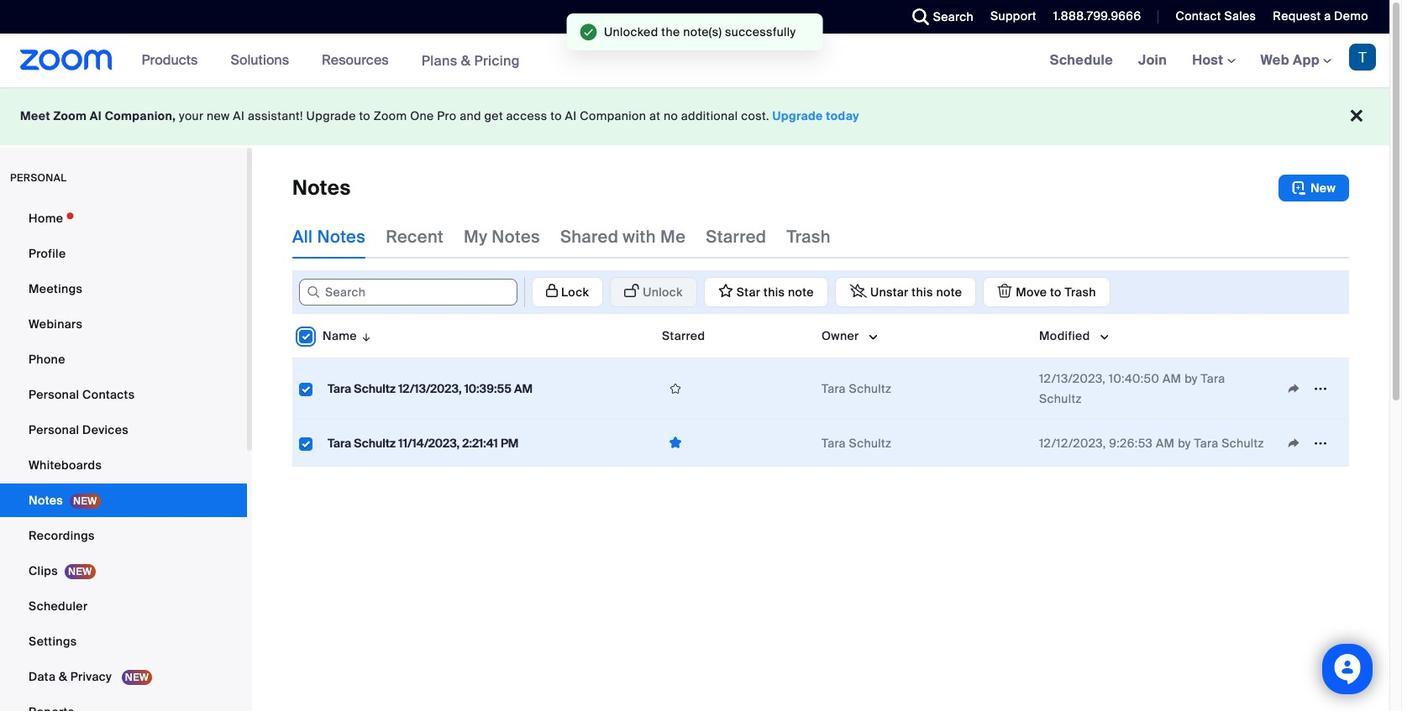 Task type: locate. For each thing, give the bounding box(es) containing it.
privacy
[[70, 670, 112, 685]]

1 horizontal spatial upgrade
[[773, 108, 824, 124]]

starred inside application
[[662, 329, 705, 344]]

app
[[1294, 51, 1320, 69]]

0 vertical spatial by
[[1185, 372, 1198, 387]]

12/13/2023,
[[1040, 372, 1106, 387], [399, 382, 462, 397]]

data & privacy
[[29, 670, 115, 685]]

1 upgrade from the left
[[306, 108, 356, 124]]

0 vertical spatial personal
[[29, 387, 79, 403]]

phone link
[[0, 343, 247, 377]]

2 zoom from the left
[[374, 108, 407, 124]]

2 horizontal spatial to
[[1051, 285, 1062, 300]]

1 horizontal spatial trash
[[1065, 285, 1097, 300]]

star this note
[[737, 285, 814, 300]]

personal
[[10, 171, 67, 185]]

notes up all notes
[[292, 175, 351, 201]]

& right data on the left of page
[[59, 670, 67, 685]]

2 share image from the top
[[1281, 436, 1308, 451]]

upgrade today link
[[773, 108, 860, 124]]

by right the 10:40:50
[[1185, 372, 1198, 387]]

join
[[1139, 51, 1168, 69]]

am right 9:26:53
[[1157, 436, 1175, 451]]

1 horizontal spatial zoom
[[374, 108, 407, 124]]

1 vertical spatial personal
[[29, 423, 79, 438]]

devices
[[82, 423, 129, 438]]

2 this from the left
[[912, 285, 934, 300]]

whiteboards link
[[0, 449, 247, 482]]

am inside 12/13/2023, 10:40:50 am by tara schultz
[[1163, 372, 1182, 387]]

trash up star this note
[[787, 226, 831, 248]]

share image
[[1281, 382, 1308, 397], [1281, 436, 1308, 451]]

1 share image from the top
[[1281, 382, 1308, 397]]

personal for personal devices
[[29, 423, 79, 438]]

more options for tara schultz 12/13/2023, 10:39:55 am image
[[1308, 382, 1335, 397]]

0 horizontal spatial this
[[764, 285, 785, 300]]

settings
[[29, 635, 77, 650]]

unlocked the note(s) successfully
[[604, 24, 796, 40]]

all
[[292, 226, 313, 248]]

by for 9:26:53
[[1179, 436, 1192, 451]]

to inside dropdown button
[[1051, 285, 1062, 300]]

plans & pricing link
[[422, 52, 520, 69], [422, 52, 520, 69]]

today
[[827, 108, 860, 124]]

1 vertical spatial by
[[1179, 436, 1192, 451]]

trash
[[787, 226, 831, 248], [1065, 285, 1097, 300]]

0 horizontal spatial &
[[59, 670, 67, 685]]

& for privacy
[[59, 670, 67, 685]]

share image up the more options for tara schultz 11/14/2023, 2:21:41 pm icon
[[1281, 382, 1308, 397]]

resources button
[[322, 34, 396, 87]]

ai
[[90, 108, 102, 124], [233, 108, 245, 124], [565, 108, 577, 124]]

get
[[485, 108, 503, 124]]

1 horizontal spatial note
[[937, 285, 963, 300]]

home
[[29, 211, 63, 226]]

1 horizontal spatial this
[[912, 285, 934, 300]]

1 horizontal spatial 12/13/2023,
[[1040, 372, 1106, 387]]

to right move on the right
[[1051, 285, 1062, 300]]

banner containing products
[[0, 34, 1390, 88]]

share image for 12/13/2023, 10:40:50 am by tara schultz
[[1281, 382, 1308, 397]]

this right star
[[764, 285, 785, 300]]

unstar this note button
[[835, 277, 977, 308]]

contact
[[1176, 8, 1222, 24]]

2 note from the left
[[937, 285, 963, 300]]

data & privacy link
[[0, 661, 247, 694]]

12/13/2023, inside button
[[399, 382, 462, 397]]

starred
[[706, 226, 767, 248], [662, 329, 705, 344]]

note right star
[[788, 285, 814, 300]]

2 ai from the left
[[233, 108, 245, 124]]

pm
[[501, 436, 519, 451]]

1 vertical spatial trash
[[1065, 285, 1097, 300]]

personal for personal contacts
[[29, 387, 79, 403]]

unstar
[[871, 285, 909, 300]]

notes up "recordings"
[[29, 493, 63, 509]]

0 horizontal spatial note
[[788, 285, 814, 300]]

personal down phone
[[29, 387, 79, 403]]

assistant!
[[248, 108, 303, 124]]

&
[[461, 52, 471, 69], [59, 670, 67, 685]]

this right unstar on the right of page
[[912, 285, 934, 300]]

banner
[[0, 34, 1390, 88]]

upgrade down product information navigation
[[306, 108, 356, 124]]

clips
[[29, 564, 58, 579]]

demo
[[1335, 8, 1369, 24]]

ai left the companion
[[565, 108, 577, 124]]

name
[[323, 329, 357, 344]]

lock
[[561, 285, 589, 300]]

starred up star
[[706, 226, 767, 248]]

by inside 12/13/2023, 10:40:50 am by tara schultz
[[1185, 372, 1198, 387]]

notes
[[292, 175, 351, 201], [317, 226, 366, 248], [492, 226, 540, 248], [29, 493, 63, 509]]

1 horizontal spatial starred
[[706, 226, 767, 248]]

1 vertical spatial tara schultz
[[822, 436, 892, 451]]

& right the plans
[[461, 52, 471, 69]]

1 personal from the top
[[29, 387, 79, 403]]

0 vertical spatial &
[[461, 52, 471, 69]]

application
[[524, 277, 1111, 308], [292, 314, 1362, 480], [1281, 377, 1343, 402], [1281, 431, 1343, 456]]

zoom
[[53, 108, 87, 124], [374, 108, 407, 124]]

request a demo link
[[1261, 0, 1390, 34], [1274, 8, 1369, 24]]

1.888.799.9666 button
[[1041, 0, 1146, 34], [1054, 8, 1142, 24]]

0 vertical spatial starred
[[706, 226, 767, 248]]

tara inside 12/13/2023, 10:40:50 am by tara schultz
[[1202, 372, 1226, 387]]

am for 12/13/2023, 10:40:50 am by tara schultz
[[1163, 372, 1182, 387]]

& for pricing
[[461, 52, 471, 69]]

1 horizontal spatial &
[[461, 52, 471, 69]]

and
[[460, 108, 481, 124]]

2 personal from the top
[[29, 423, 79, 438]]

1 this from the left
[[764, 285, 785, 300]]

1 horizontal spatial ai
[[233, 108, 245, 124]]

0 horizontal spatial starred
[[662, 329, 705, 344]]

0 horizontal spatial zoom
[[53, 108, 87, 124]]

1 note from the left
[[788, 285, 814, 300]]

1.888.799.9666
[[1054, 8, 1142, 24]]

0 vertical spatial trash
[[787, 226, 831, 248]]

12/13/2023, inside 12/13/2023, 10:40:50 am by tara schultz
[[1040, 372, 1106, 387]]

one
[[410, 108, 434, 124]]

application containing name
[[292, 314, 1362, 480]]

personal up whiteboards
[[29, 423, 79, 438]]

lock button
[[532, 277, 604, 308]]

schedule link
[[1038, 34, 1126, 87]]

schultz
[[354, 382, 396, 397], [849, 382, 892, 397], [1040, 392, 1082, 407], [354, 436, 396, 451], [849, 436, 892, 451], [1222, 436, 1265, 451]]

12/13/2023, down the modified
[[1040, 372, 1106, 387]]

by
[[1185, 372, 1198, 387], [1179, 436, 1192, 451]]

12/12/2023,
[[1040, 436, 1107, 451]]

1 vertical spatial share image
[[1281, 436, 1308, 451]]

trash up the modified
[[1065, 285, 1097, 300]]

at
[[650, 108, 661, 124]]

phone
[[29, 352, 65, 367]]

Search text field
[[299, 279, 518, 306]]

0 vertical spatial share image
[[1281, 382, 1308, 397]]

am right the 10:40:50
[[1163, 372, 1182, 387]]

upgrade right "cost."
[[773, 108, 824, 124]]

note right unstar on the right of page
[[937, 285, 963, 300]]

am right the 10:39:55
[[514, 382, 533, 397]]

personal menu menu
[[0, 202, 247, 712]]

0 horizontal spatial 12/13/2023,
[[399, 382, 462, 397]]

0 horizontal spatial trash
[[787, 226, 831, 248]]

tara schultz
[[822, 382, 892, 397], [822, 436, 892, 451]]

tara
[[1202, 372, 1226, 387], [328, 382, 351, 397], [822, 382, 846, 397], [328, 436, 351, 451], [822, 436, 846, 451], [1195, 436, 1219, 451]]

starred down unlock
[[662, 329, 705, 344]]

pricing
[[474, 52, 520, 69]]

zoom left one
[[374, 108, 407, 124]]

& inside personal menu menu
[[59, 670, 67, 685]]

ai left companion,
[[90, 108, 102, 124]]

2 tara schultz from the top
[[822, 436, 892, 451]]

0 horizontal spatial ai
[[90, 108, 102, 124]]

unlock
[[643, 285, 683, 300]]

1 zoom from the left
[[53, 108, 87, 124]]

this
[[764, 285, 785, 300], [912, 285, 934, 300]]

shared with me
[[561, 226, 686, 248]]

1 vertical spatial starred
[[662, 329, 705, 344]]

by right 9:26:53
[[1179, 436, 1192, 451]]

to right access
[[551, 108, 562, 124]]

tara schultz 12/13/2023, 10:39:55 am unstarred image
[[662, 382, 689, 397]]

meet zoom ai companion, footer
[[0, 87, 1390, 145]]

& inside product information navigation
[[461, 52, 471, 69]]

1 tara schultz from the top
[[822, 382, 892, 397]]

cost.
[[742, 108, 770, 124]]

personal
[[29, 387, 79, 403], [29, 423, 79, 438]]

resources
[[322, 51, 389, 69]]

1 vertical spatial &
[[59, 670, 67, 685]]

new button
[[1279, 175, 1350, 202]]

solutions
[[231, 51, 289, 69]]

my notes
[[464, 226, 540, 248]]

zoom right meet on the left of page
[[53, 108, 87, 124]]

0 vertical spatial tara schultz
[[822, 382, 892, 397]]

share image down more options for tara schultz 12/13/2023, 10:39:55 am 'image' at the bottom right of page
[[1281, 436, 1308, 451]]

0 horizontal spatial upgrade
[[306, 108, 356, 124]]

notes inside personal menu menu
[[29, 493, 63, 509]]

10:40:50
[[1109, 372, 1160, 387]]

profile picture image
[[1350, 44, 1377, 71]]

am for 12/12/2023, 9:26:53 am by tara schultz
[[1157, 436, 1175, 451]]

to down resources dropdown button
[[359, 108, 371, 124]]

clips link
[[0, 555, 247, 588]]

2 horizontal spatial ai
[[565, 108, 577, 124]]

personal devices
[[29, 423, 129, 438]]

contact sales link
[[1164, 0, 1261, 34], [1176, 8, 1257, 24]]

plans & pricing
[[422, 52, 520, 69]]

12/13/2023, up 11/14/2023, at left bottom
[[399, 382, 462, 397]]

ai right new
[[233, 108, 245, 124]]



Task type: vqa. For each thing, say whether or not it's contained in the screenshot.
Zoom Virtual Meeting Software image
no



Task type: describe. For each thing, give the bounding box(es) containing it.
new
[[1311, 181, 1336, 196]]

meetings navigation
[[1038, 34, 1390, 88]]

tara schultz for 12/13/2023,
[[822, 382, 892, 397]]

unlock button
[[610, 277, 697, 308]]

host
[[1193, 51, 1228, 69]]

companion
[[580, 108, 647, 124]]

move to trash button
[[984, 277, 1111, 308]]

personal contacts link
[[0, 378, 247, 412]]

companion,
[[105, 108, 176, 124]]

modified
[[1040, 329, 1091, 344]]

webinars
[[29, 317, 83, 332]]

success image
[[580, 24, 598, 40]]

home link
[[0, 202, 247, 235]]

unlocked
[[604, 24, 659, 40]]

move to trash
[[1016, 285, 1097, 300]]

a
[[1325, 8, 1332, 24]]

0 horizontal spatial to
[[359, 108, 371, 124]]

personal contacts
[[29, 387, 135, 403]]

scheduler
[[29, 599, 88, 614]]

whiteboards
[[29, 458, 102, 473]]

9:26:53
[[1110, 436, 1153, 451]]

no
[[664, 108, 678, 124]]

this for unstar
[[912, 285, 934, 300]]

products
[[142, 51, 198, 69]]

shared
[[561, 226, 619, 248]]

the
[[662, 24, 680, 40]]

web
[[1261, 51, 1290, 69]]

star
[[737, 285, 761, 300]]

meetings link
[[0, 272, 247, 306]]

2 upgrade from the left
[[773, 108, 824, 124]]

tara schultz 12/13/2023, 10:39:55 am button
[[323, 378, 538, 400]]

your
[[179, 108, 204, 124]]

meet zoom ai companion, your new ai assistant! upgrade to zoom one pro and get access to ai companion at no additional cost. upgrade today
[[20, 108, 860, 124]]

request a demo
[[1274, 8, 1369, 24]]

12/12/2023, 9:26:53 am by tara schultz
[[1040, 436, 1265, 451]]

profile
[[29, 246, 66, 261]]

pro
[[437, 108, 457, 124]]

search button
[[900, 0, 978, 34]]

12/13/2023, 10:40:50 am by tara schultz
[[1040, 372, 1226, 407]]

contact sales
[[1176, 8, 1257, 24]]

meet
[[20, 108, 50, 124]]

arrow down image
[[357, 326, 373, 346]]

contacts
[[82, 387, 135, 403]]

request
[[1274, 8, 1322, 24]]

profile link
[[0, 237, 247, 271]]

search
[[934, 9, 974, 24]]

sales
[[1225, 8, 1257, 24]]

additional
[[682, 108, 738, 124]]

tara schultz 11/14/2023, 2:21:41 pm button
[[323, 432, 524, 454]]

owner
[[822, 329, 859, 344]]

personal devices link
[[0, 414, 247, 447]]

trash inside dropdown button
[[1065, 285, 1097, 300]]

tabs of all notes page tab list
[[292, 215, 831, 259]]

host button
[[1193, 51, 1236, 69]]

products button
[[142, 34, 205, 87]]

my
[[464, 226, 488, 248]]

successfully
[[725, 24, 796, 40]]

am inside button
[[514, 382, 533, 397]]

notes right all
[[317, 226, 366, 248]]

10:39:55
[[465, 382, 512, 397]]

zoom logo image
[[20, 50, 112, 71]]

11/14/2023,
[[399, 436, 460, 451]]

3 ai from the left
[[565, 108, 577, 124]]

share image for 12/12/2023, 9:26:53 am by tara schultz
[[1281, 436, 1308, 451]]

tara schultz for 12/12/2023,
[[822, 436, 892, 451]]

schedule
[[1050, 51, 1114, 69]]

tara schultz 11/14/2023, 2:21:41 pm starred image
[[662, 435, 689, 451]]

unstar this note
[[871, 285, 963, 300]]

trash inside the tabs of all notes page tab list
[[787, 226, 831, 248]]

solutions button
[[231, 34, 297, 87]]

data
[[29, 670, 56, 685]]

schultz inside 12/13/2023, 10:40:50 am by tara schultz
[[1040, 392, 1082, 407]]

this for star
[[764, 285, 785, 300]]

by for 10:40:50
[[1185, 372, 1198, 387]]

application containing lock
[[524, 277, 1111, 308]]

webinars link
[[0, 308, 247, 341]]

note for unstar this note
[[937, 285, 963, 300]]

web app
[[1261, 51, 1320, 69]]

more options for tara schultz 11/14/2023, 2:21:41 pm image
[[1308, 436, 1335, 451]]

move
[[1016, 285, 1048, 300]]

1 horizontal spatial to
[[551, 108, 562, 124]]

1 ai from the left
[[90, 108, 102, 124]]

with
[[623, 226, 656, 248]]

meetings
[[29, 282, 83, 297]]

tara schultz 11/14/2023, 2:21:41 pm
[[328, 436, 519, 451]]

plans
[[422, 52, 458, 69]]

recordings
[[29, 529, 95, 544]]

notes right my
[[492, 226, 540, 248]]

note(s)
[[684, 24, 722, 40]]

access
[[507, 108, 548, 124]]

note for star this note
[[788, 285, 814, 300]]

recordings link
[[0, 519, 247, 553]]

starred inside the tabs of all notes page tab list
[[706, 226, 767, 248]]

support
[[991, 8, 1037, 24]]

join link
[[1126, 34, 1180, 87]]

recent
[[386, 226, 444, 248]]

tara schultz 12/13/2023, 10:39:55 am
[[328, 382, 533, 397]]

product information navigation
[[129, 34, 533, 88]]

web app button
[[1261, 51, 1332, 69]]



